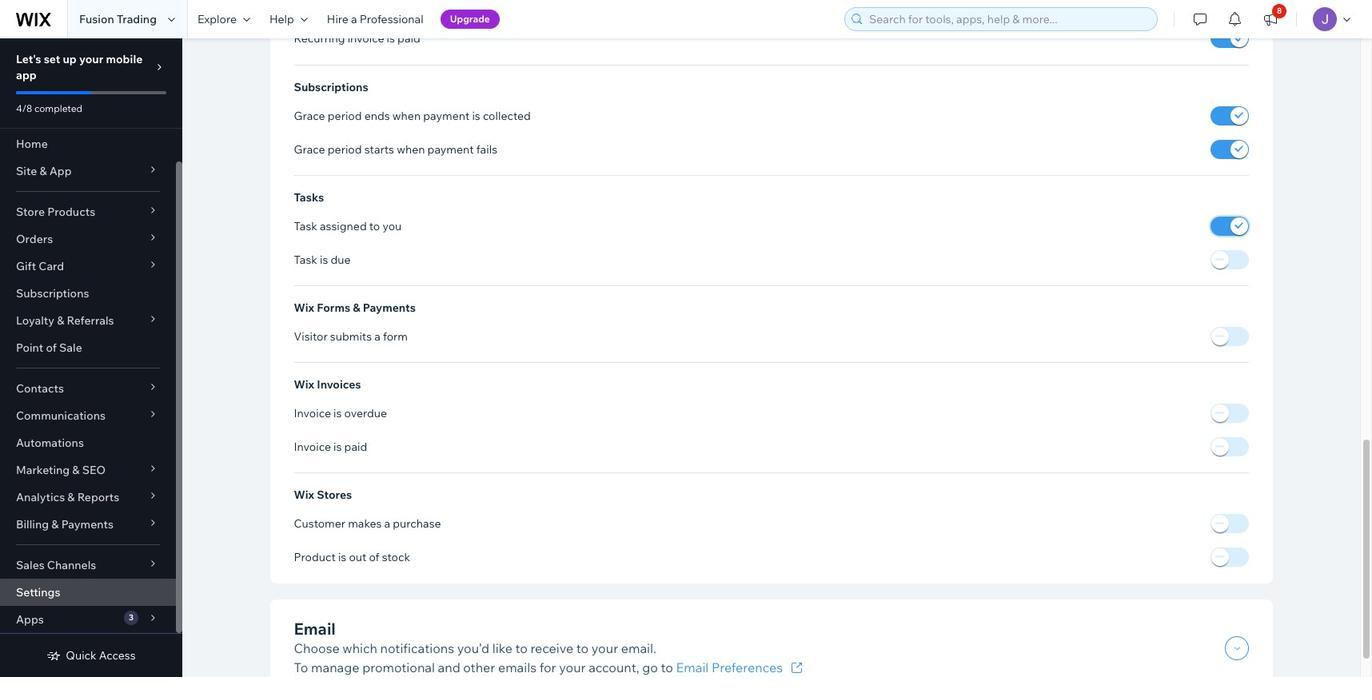 Task type: describe. For each thing, give the bounding box(es) containing it.
invoice is overdue
[[294, 406, 387, 421]]

stock
[[382, 550, 410, 565]]

product
[[294, 550, 336, 565]]

and
[[438, 660, 460, 676]]

task is due
[[294, 252, 351, 267]]

gift card button
[[0, 253, 176, 280]]

store
[[16, 205, 45, 219]]

site
[[16, 164, 37, 178]]

payments inside dropdown button
[[61, 518, 114, 532]]

3
[[129, 613, 134, 623]]

tasks
[[294, 190, 324, 204]]

subscriptions link
[[0, 280, 176, 307]]

upgrade
[[450, 13, 490, 25]]

customer makes a purchase
[[294, 517, 441, 531]]

wix for wix stores
[[294, 488, 314, 502]]

grace period starts when payment fails
[[294, 142, 498, 156]]

gift card
[[16, 259, 64, 274]]

is for paid
[[334, 440, 342, 454]]

email for email preferences
[[676, 660, 709, 676]]

visitor submits a form
[[294, 329, 408, 344]]

fails
[[476, 142, 498, 156]]

quick
[[66, 649, 97, 663]]

0 horizontal spatial paid
[[344, 440, 367, 454]]

sales
[[16, 558, 45, 573]]

invoices
[[317, 377, 361, 392]]

recurring invoice is paid
[[294, 32, 421, 46]]

site & app
[[16, 164, 72, 178]]

1 horizontal spatial your
[[559, 660, 586, 676]]

point of sale link
[[0, 334, 176, 362]]

analytics & reports
[[16, 490, 119, 505]]

apps
[[16, 613, 44, 627]]

home link
[[0, 130, 176, 158]]

fusion trading
[[79, 12, 157, 26]]

communications button
[[0, 402, 176, 430]]

ends
[[365, 108, 390, 123]]

to right like
[[515, 641, 528, 657]]

is left collected
[[472, 108, 481, 123]]

which
[[343, 641, 378, 657]]

period for starts
[[328, 142, 362, 156]]

wix invoices
[[294, 377, 361, 392]]

account,
[[589, 660, 640, 676]]

marketing
[[16, 463, 70, 478]]

home
[[16, 137, 48, 151]]

subscriptions inside 'sidebar' element
[[16, 286, 89, 301]]

1 horizontal spatial subscriptions
[[294, 80, 369, 94]]

you
[[383, 219, 402, 233]]

to right "receive"
[[577, 641, 589, 657]]

8
[[1277, 6, 1282, 16]]

wix stores
[[294, 488, 352, 502]]

email choose which notifications you'd like to receive to your email.
[[294, 619, 657, 657]]

marketing & seo button
[[0, 457, 176, 484]]

submits
[[330, 329, 372, 344]]

contacts button
[[0, 375, 176, 402]]

app
[[49, 164, 72, 178]]

let's
[[16, 52, 41, 66]]

& right forms
[[353, 301, 361, 315]]

communications
[[16, 409, 106, 423]]

sale
[[59, 341, 82, 355]]

grace for grace period starts when payment fails
[[294, 142, 325, 156]]

email preferences link
[[676, 658, 807, 677]]

is for overdue
[[334, 406, 342, 421]]

card
[[39, 259, 64, 274]]

to right go in the left bottom of the page
[[661, 660, 673, 676]]

trading
[[117, 12, 157, 26]]

go
[[643, 660, 658, 676]]

is for due
[[320, 252, 328, 267]]

due
[[331, 252, 351, 267]]

1 horizontal spatial payments
[[363, 301, 416, 315]]

starts
[[365, 142, 394, 156]]

stores
[[317, 488, 352, 502]]

fusion
[[79, 12, 114, 26]]

settings
[[16, 586, 60, 600]]

loyalty
[[16, 314, 54, 328]]

assigned
[[320, 219, 367, 233]]

receive
[[531, 641, 574, 657]]

task for task assigned to you
[[294, 219, 317, 233]]

sidebar element
[[0, 38, 182, 677]]

forms
[[317, 301, 350, 315]]

4/8 completed
[[16, 102, 82, 114]]

orders
[[16, 232, 53, 246]]

app
[[16, 68, 37, 82]]

out
[[349, 550, 367, 565]]

like
[[493, 641, 513, 657]]

recurring
[[294, 32, 345, 46]]

& for payments
[[51, 518, 59, 532]]

billing & payments button
[[0, 511, 176, 538]]

a for submits
[[374, 329, 381, 344]]

sales channels
[[16, 558, 96, 573]]

payment for is
[[423, 108, 470, 123]]



Task type: locate. For each thing, give the bounding box(es) containing it.
payments up form
[[363, 301, 416, 315]]

1 vertical spatial grace
[[294, 142, 325, 156]]

period
[[328, 108, 362, 123], [328, 142, 362, 156]]

2 period from the top
[[328, 142, 362, 156]]

1 horizontal spatial paid
[[398, 32, 421, 46]]

is left due
[[320, 252, 328, 267]]

to
[[294, 660, 308, 676]]

for
[[540, 660, 556, 676]]

1 vertical spatial email
[[676, 660, 709, 676]]

email preferences
[[676, 660, 783, 676]]

task down the tasks
[[294, 219, 317, 233]]

of left sale
[[46, 341, 57, 355]]

analytics
[[16, 490, 65, 505]]

quick access button
[[47, 649, 136, 663]]

& left seo
[[72, 463, 80, 478]]

task assigned to you
[[294, 219, 402, 233]]

1 vertical spatial paid
[[344, 440, 367, 454]]

your right up
[[79, 52, 103, 66]]

& for seo
[[72, 463, 80, 478]]

your right 'for'
[[559, 660, 586, 676]]

1 invoice from the top
[[294, 406, 331, 421]]

grace left ends
[[294, 108, 325, 123]]

referrals
[[67, 314, 114, 328]]

payment for fails
[[428, 142, 474, 156]]

customer
[[294, 517, 346, 531]]

sales channels button
[[0, 552, 176, 579]]

a
[[351, 12, 357, 26], [374, 329, 381, 344], [384, 517, 390, 531]]

2 vertical spatial wix
[[294, 488, 314, 502]]

1 vertical spatial your
[[592, 641, 618, 657]]

is down invoice is overdue
[[334, 440, 342, 454]]

email for email choose which notifications you'd like to receive to your email.
[[294, 619, 336, 639]]

your
[[79, 52, 103, 66], [592, 641, 618, 657], [559, 660, 586, 676]]

1 vertical spatial when
[[397, 142, 425, 156]]

is left overdue
[[334, 406, 342, 421]]

Search for tools, apps, help & more... field
[[865, 8, 1153, 30]]

analytics & reports button
[[0, 484, 176, 511]]

2 wix from the top
[[294, 377, 314, 392]]

1 horizontal spatial of
[[369, 550, 380, 565]]

set
[[44, 52, 60, 66]]

when for ends
[[393, 108, 421, 123]]

help button
[[260, 0, 317, 38]]

upgrade button
[[440, 10, 500, 29]]

0 horizontal spatial payments
[[61, 518, 114, 532]]

& for app
[[40, 164, 47, 178]]

1 horizontal spatial email
[[676, 660, 709, 676]]

is down professional
[[387, 32, 395, 46]]

you'd
[[457, 641, 490, 657]]

0 vertical spatial payments
[[363, 301, 416, 315]]

email inside email choose which notifications you'd like to receive to your email.
[[294, 619, 336, 639]]

0 vertical spatial period
[[328, 108, 362, 123]]

wix
[[294, 301, 314, 315], [294, 377, 314, 392], [294, 488, 314, 502]]

2 vertical spatial your
[[559, 660, 586, 676]]

when
[[393, 108, 421, 123], [397, 142, 425, 156]]

marketing & seo
[[16, 463, 106, 478]]

& for referrals
[[57, 314, 64, 328]]

professional
[[360, 12, 424, 26]]

& right site
[[40, 164, 47, 178]]

1 vertical spatial payment
[[428, 142, 474, 156]]

a left form
[[374, 329, 381, 344]]

grace period ends when payment is collected
[[294, 108, 531, 123]]

purchase
[[393, 517, 441, 531]]

payment left fails
[[428, 142, 474, 156]]

your inside let's set up your mobile app
[[79, 52, 103, 66]]

0 horizontal spatial of
[[46, 341, 57, 355]]

emails
[[498, 660, 537, 676]]

to manage promotional and other emails for your account, go to
[[294, 660, 676, 676]]

task left due
[[294, 252, 317, 267]]

grace for grace period ends when payment is collected
[[294, 108, 325, 123]]

a for makes
[[384, 517, 390, 531]]

1 vertical spatial period
[[328, 142, 362, 156]]

loyalty & referrals
[[16, 314, 114, 328]]

choose
[[294, 641, 340, 657]]

grace
[[294, 108, 325, 123], [294, 142, 325, 156]]

visitor
[[294, 329, 328, 344]]

point
[[16, 341, 43, 355]]

2 task from the top
[[294, 252, 317, 267]]

invoice is paid
[[294, 440, 367, 454]]

email right go in the left bottom of the page
[[676, 660, 709, 676]]

email
[[294, 619, 336, 639], [676, 660, 709, 676]]

wix for wix forms & payments
[[294, 301, 314, 315]]

your inside email choose which notifications you'd like to receive to your email.
[[592, 641, 618, 657]]

0 horizontal spatial email
[[294, 619, 336, 639]]

2 vertical spatial a
[[384, 517, 390, 531]]

task for task is due
[[294, 252, 317, 267]]

8 button
[[1253, 0, 1289, 38]]

0 vertical spatial payment
[[423, 108, 470, 123]]

2 grace from the top
[[294, 142, 325, 156]]

1 period from the top
[[328, 108, 362, 123]]

automations
[[16, 436, 84, 450]]

completed
[[34, 102, 82, 114]]

0 vertical spatial invoice
[[294, 406, 331, 421]]

0 vertical spatial your
[[79, 52, 103, 66]]

1 vertical spatial wix
[[294, 377, 314, 392]]

1 vertical spatial of
[[369, 550, 380, 565]]

period left starts
[[328, 142, 362, 156]]

store products button
[[0, 198, 176, 226]]

hire a professional
[[327, 12, 424, 26]]

a right hire
[[351, 12, 357, 26]]

0 horizontal spatial a
[[351, 12, 357, 26]]

settings link
[[0, 579, 176, 606]]

paid
[[398, 32, 421, 46], [344, 440, 367, 454]]

0 horizontal spatial your
[[79, 52, 103, 66]]

product is out of stock
[[294, 550, 410, 565]]

1 grace from the top
[[294, 108, 325, 123]]

manage
[[311, 660, 360, 676]]

up
[[63, 52, 77, 66]]

& left reports
[[67, 490, 75, 505]]

makes
[[348, 517, 382, 531]]

wix left forms
[[294, 301, 314, 315]]

grace up the tasks
[[294, 142, 325, 156]]

a inside hire a professional link
[[351, 12, 357, 26]]

paid down overdue
[[344, 440, 367, 454]]

0 vertical spatial a
[[351, 12, 357, 26]]

overdue
[[344, 406, 387, 421]]

0 vertical spatial grace
[[294, 108, 325, 123]]

0 vertical spatial subscriptions
[[294, 80, 369, 94]]

1 vertical spatial payments
[[61, 518, 114, 532]]

your up "account,"
[[592, 641, 618, 657]]

1 vertical spatial invoice
[[294, 440, 331, 454]]

loyalty & referrals button
[[0, 307, 176, 334]]

point of sale
[[16, 341, 82, 355]]

hire a professional link
[[317, 0, 433, 38]]

0 vertical spatial when
[[393, 108, 421, 123]]

2 invoice from the top
[[294, 440, 331, 454]]

1 wix from the top
[[294, 301, 314, 315]]

0 vertical spatial paid
[[398, 32, 421, 46]]

promotional
[[362, 660, 435, 676]]

0 vertical spatial wix
[[294, 301, 314, 315]]

1 vertical spatial subscriptions
[[16, 286, 89, 301]]

email.
[[621, 641, 657, 657]]

billing
[[16, 518, 49, 532]]

automations link
[[0, 430, 176, 457]]

payment
[[423, 108, 470, 123], [428, 142, 474, 156]]

subscriptions down card
[[16, 286, 89, 301]]

payments down analytics & reports popup button
[[61, 518, 114, 532]]

a right makes
[[384, 517, 390, 531]]

invoice for invoice is paid
[[294, 440, 331, 454]]

orders button
[[0, 226, 176, 253]]

of right out
[[369, 550, 380, 565]]

to left you
[[369, 219, 380, 233]]

subscriptions
[[294, 80, 369, 94], [16, 286, 89, 301]]

invoice for invoice is overdue
[[294, 406, 331, 421]]

when for starts
[[397, 142, 425, 156]]

is left out
[[338, 550, 347, 565]]

& right billing at bottom
[[51, 518, 59, 532]]

1 vertical spatial task
[[294, 252, 317, 267]]

is for out
[[338, 550, 347, 565]]

invoice down wix invoices
[[294, 406, 331, 421]]

let's set up your mobile app
[[16, 52, 143, 82]]

2 horizontal spatial a
[[384, 517, 390, 531]]

mobile
[[106, 52, 143, 66]]

period for ends
[[328, 108, 362, 123]]

& right loyalty
[[57, 314, 64, 328]]

invoice
[[294, 406, 331, 421], [294, 440, 331, 454]]

&
[[40, 164, 47, 178], [353, 301, 361, 315], [57, 314, 64, 328], [72, 463, 80, 478], [67, 490, 75, 505], [51, 518, 59, 532]]

seo
[[82, 463, 106, 478]]

wix forms & payments
[[294, 301, 416, 315]]

paid down professional
[[398, 32, 421, 46]]

invoice
[[348, 32, 384, 46]]

other
[[463, 660, 495, 676]]

3 wix from the top
[[294, 488, 314, 502]]

wix for wix invoices
[[294, 377, 314, 392]]

0 vertical spatial of
[[46, 341, 57, 355]]

products
[[47, 205, 95, 219]]

0 horizontal spatial subscriptions
[[16, 286, 89, 301]]

collected
[[483, 108, 531, 123]]

0 vertical spatial task
[[294, 219, 317, 233]]

site & app button
[[0, 158, 176, 185]]

period left ends
[[328, 108, 362, 123]]

4/8
[[16, 102, 32, 114]]

quick access
[[66, 649, 136, 663]]

explore
[[198, 12, 237, 26]]

when right starts
[[397, 142, 425, 156]]

email up choose
[[294, 619, 336, 639]]

& for reports
[[67, 490, 75, 505]]

0 vertical spatial email
[[294, 619, 336, 639]]

is
[[387, 32, 395, 46], [472, 108, 481, 123], [320, 252, 328, 267], [334, 406, 342, 421], [334, 440, 342, 454], [338, 550, 347, 565]]

wix left 'stores'
[[294, 488, 314, 502]]

invoice down invoice is overdue
[[294, 440, 331, 454]]

payment left collected
[[423, 108, 470, 123]]

2 horizontal spatial your
[[592, 641, 618, 657]]

of inside 'sidebar' element
[[46, 341, 57, 355]]

subscriptions down recurring
[[294, 80, 369, 94]]

billing & payments
[[16, 518, 114, 532]]

1 task from the top
[[294, 219, 317, 233]]

1 horizontal spatial a
[[374, 329, 381, 344]]

1 vertical spatial a
[[374, 329, 381, 344]]

wix left invoices
[[294, 377, 314, 392]]

when right ends
[[393, 108, 421, 123]]

reports
[[77, 490, 119, 505]]



Task type: vqa. For each thing, say whether or not it's contained in the screenshot.
the bottommost Subscriptions
yes



